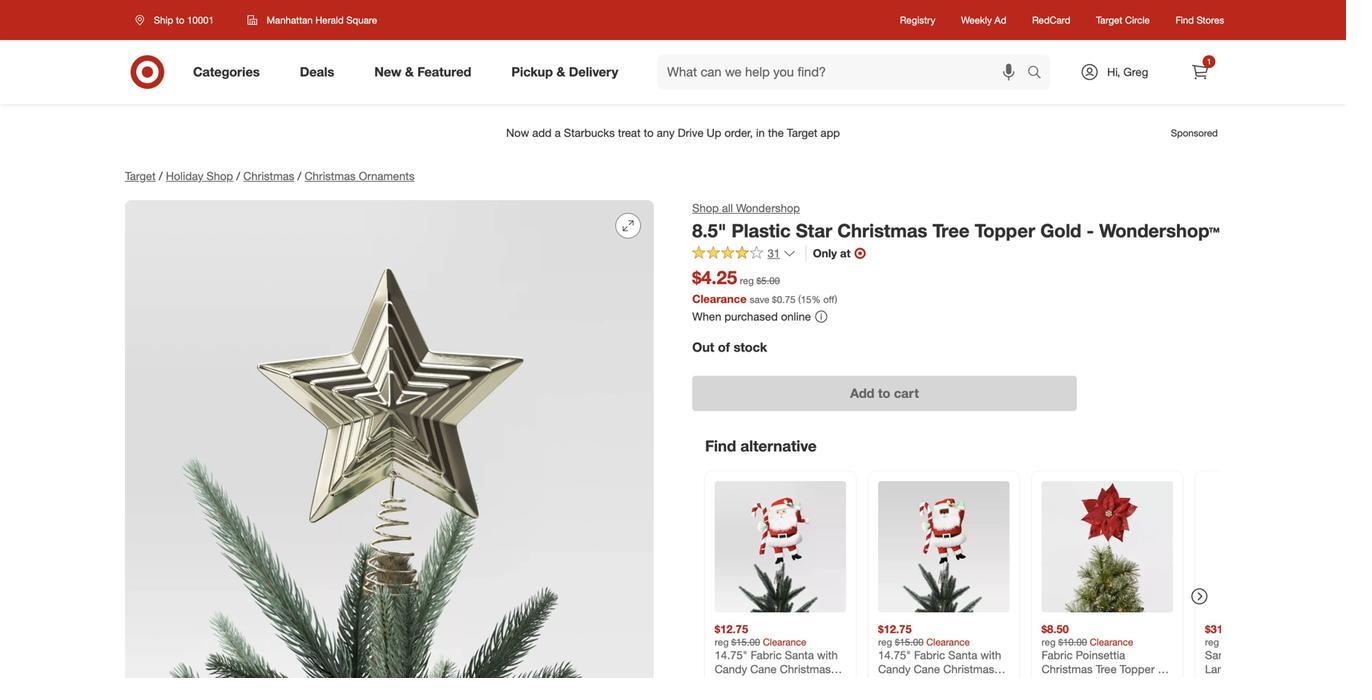 Task type: describe. For each thing, give the bounding box(es) containing it.
out of stock
[[692, 340, 767, 355]]

pickup & delivery
[[511, 64, 618, 80]]

all
[[722, 201, 733, 215]]

hi, greg
[[1107, 65, 1148, 79]]

$12.75 reg $15.00 clearance for first 14.75" fabric santa with candy cane christmas tree topper red/white - wondershop™ image from right
[[878, 623, 970, 649]]

only
[[813, 247, 837, 261]]

holiday shop link
[[166, 169, 233, 183]]

clearance inside $8.50 reg $10.00 clearance fabric poinsettia christmas tree topper - wondershop™
[[1090, 637, 1133, 649]]

pickup
[[511, 64, 553, 80]]

delivery
[[569, 64, 618, 80]]

off
[[823, 294, 835, 306]]

reg for first 14.75" fabric santa with candy cane christmas tree topper red/white - wondershop™ image from right
[[878, 637, 892, 649]]

manhattan herald square button
[[237, 6, 388, 34]]

ship to 10001
[[154, 14, 214, 26]]

target circle link
[[1096, 13, 1150, 27]]

christmas left ornaments
[[305, 169, 356, 183]]

featured
[[417, 64, 471, 80]]

shop all wondershop 8.5" plastic star christmas tree topper gold - wondershop™
[[692, 201, 1220, 242]]

$
[[772, 294, 777, 306]]

new
[[374, 64, 401, 80]]

tree for -
[[1096, 663, 1117, 677]]

2 / from the left
[[236, 169, 240, 183]]

- inside shop all wondershop 8.5" plastic star christmas tree topper gold - wondershop™
[[1087, 220, 1094, 242]]

wondershop™ inside shop all wondershop 8.5" plastic star christmas tree topper gold - wondershop™
[[1099, 220, 1220, 242]]

$12.75 for first 14.75" fabric santa with candy cane christmas tree topper red/white - wondershop™ image from right
[[878, 623, 912, 637]]

new & featured
[[374, 64, 471, 80]]

find alternative
[[705, 437, 817, 455]]

1 / from the left
[[159, 169, 163, 183]]

find stores link
[[1176, 13, 1224, 27]]

save
[[750, 294, 769, 306]]

holiday
[[166, 169, 203, 183]]

2 14.75" fabric santa with candy cane christmas tree topper red/white - wondershop™ image from the left
[[878, 482, 1010, 613]]

find for find alternative
[[705, 437, 736, 455]]

to for add
[[878, 386, 890, 401]]

registry link
[[900, 13, 935, 27]]

$31.98
[[1205, 623, 1239, 637]]

registry
[[900, 14, 935, 26]]

target link
[[125, 169, 156, 183]]

10001
[[187, 14, 214, 26]]

31 link
[[692, 246, 796, 264]]

%
[[812, 294, 821, 306]]

deals link
[[286, 54, 354, 90]]

3 / from the left
[[298, 169, 301, 183]]

christmas ornaments link
[[305, 169, 415, 183]]

manhattan herald square
[[267, 14, 377, 26]]

poinsettia
[[1076, 649, 1125, 663]]

categories
[[193, 64, 260, 80]]

reg inside $4.25 reg $5.00 clearance save $ 0.75 ( 15 % off )
[[740, 275, 754, 287]]

$15.00 for first 14.75" fabric santa with candy cane christmas tree topper red/white - wondershop™ image from left
[[731, 637, 760, 649]]

1 link
[[1183, 54, 1218, 90]]

online
[[781, 310, 811, 324]]

out
[[692, 340, 714, 355]]

target circle
[[1096, 14, 1150, 26]]

ship
[[154, 14, 173, 26]]

reg inside $8.50 reg $10.00 clearance fabric poinsettia christmas tree topper - wondershop™
[[1042, 637, 1056, 649]]

alternative
[[740, 437, 817, 455]]

manhattan
[[267, 14, 313, 26]]

herald
[[315, 14, 344, 26]]

ad
[[995, 14, 1007, 26]]

christmas inside shop all wondershop 8.5" plastic star christmas tree topper gold - wondershop™
[[837, 220, 927, 242]]

tree for gold
[[933, 220, 970, 242]]

- inside $8.50 reg $10.00 clearance fabric poinsettia christmas tree topper - wondershop™
[[1158, 663, 1162, 677]]



Task type: locate. For each thing, give the bounding box(es) containing it.
0 horizontal spatial $12.75 reg $15.00 clearance
[[715, 623, 806, 649]]

clearance inside $4.25 reg $5.00 clearance save $ 0.75 ( 15 % off )
[[692, 292, 747, 306]]

1 horizontal spatial $15.00
[[895, 637, 924, 649]]

1 horizontal spatial to
[[878, 386, 890, 401]]

0.75
[[777, 294, 796, 306]]

0 horizontal spatial 14.75" fabric santa with candy cane christmas tree topper red/white - wondershop™ image
[[715, 482, 846, 613]]

1 & from the left
[[405, 64, 414, 80]]

1 vertical spatial -
[[1158, 663, 1162, 677]]

when purchased online
[[692, 310, 811, 324]]

reg for santa land candy stripe lane tree topper finial peppermint swirl feather tree 23o20170 image
[[1205, 637, 1219, 649]]

add to cart button
[[692, 376, 1077, 411]]

0 horizontal spatial $15.00
[[731, 637, 760, 649]]

find for find stores
[[1176, 14, 1194, 26]]

shop left all
[[692, 201, 719, 215]]

find left stores
[[1176, 14, 1194, 26]]

$12.75 for first 14.75" fabric santa with candy cane christmas tree topper red/white - wondershop™ image from left
[[715, 623, 748, 637]]

redcard
[[1032, 14, 1071, 26]]

plastic
[[732, 220, 791, 242]]

0 vertical spatial to
[[176, 14, 184, 26]]

stock
[[734, 340, 767, 355]]

topper for gold
[[975, 220, 1035, 242]]

& right new
[[405, 64, 414, 80]]

purchased
[[725, 310, 778, 324]]

0 horizontal spatial shop
[[207, 169, 233, 183]]

of
[[718, 340, 730, 355]]

weekly ad link
[[961, 13, 1007, 27]]

deals
[[300, 64, 334, 80]]

topper inside $8.50 reg $10.00 clearance fabric poinsettia christmas tree topper - wondershop™
[[1120, 663, 1155, 677]]

reg
[[740, 275, 754, 287], [715, 637, 729, 649], [878, 637, 892, 649], [1042, 637, 1056, 649], [1205, 637, 1219, 649]]

star
[[796, 220, 832, 242]]

categories link
[[179, 54, 280, 90]]

christmas inside $8.50 reg $10.00 clearance fabric poinsettia christmas tree topper - wondershop™
[[1042, 663, 1093, 677]]

shop inside shop all wondershop 8.5" plastic star christmas tree topper gold - wondershop™
[[692, 201, 719, 215]]

0 horizontal spatial tree
[[933, 220, 970, 242]]

0 vertical spatial target
[[1096, 14, 1122, 26]]

2 $15.00 from the left
[[895, 637, 924, 649]]

)
[[835, 294, 837, 306]]

at
[[840, 247, 851, 261]]

ornaments
[[359, 169, 415, 183]]

find
[[1176, 14, 1194, 26], [705, 437, 736, 455]]

$10.00
[[1058, 637, 1087, 649]]

cart
[[894, 386, 919, 401]]

1 horizontal spatial -
[[1158, 663, 1162, 677]]

wondershop™ inside $8.50 reg $10.00 clearance fabric poinsettia christmas tree topper - wondershop™
[[1042, 677, 1111, 679]]

redcard link
[[1032, 13, 1071, 27]]

1 horizontal spatial find
[[1176, 14, 1194, 26]]

find left alternative
[[705, 437, 736, 455]]

1 vertical spatial tree
[[1096, 663, 1117, 677]]

topper inside shop all wondershop 8.5" plastic star christmas tree topper gold - wondershop™
[[975, 220, 1035, 242]]

gold
[[1040, 220, 1082, 242]]

wondershop
[[736, 201, 800, 215]]

target left holiday
[[125, 169, 156, 183]]

to right add
[[878, 386, 890, 401]]

christmas down $10.00
[[1042, 663, 1093, 677]]

0 vertical spatial shop
[[207, 169, 233, 183]]

/ right christmas link
[[298, 169, 301, 183]]

target left circle
[[1096, 14, 1122, 26]]

31
[[768, 247, 780, 261]]

tree inside shop all wondershop 8.5" plastic star christmas tree topper gold - wondershop™
[[933, 220, 970, 242]]

search button
[[1020, 54, 1059, 93]]

& for new
[[405, 64, 414, 80]]

1 vertical spatial wondershop™
[[1042, 677, 1111, 679]]

&
[[405, 64, 414, 80], [557, 64, 565, 80]]

$12.75
[[715, 623, 748, 637], [878, 623, 912, 637]]

shop right holiday
[[207, 169, 233, 183]]

1
[[1207, 56, 1211, 67]]

tree
[[933, 220, 970, 242], [1096, 663, 1117, 677]]

new & featured link
[[361, 54, 491, 90]]

1 $15.00 from the left
[[731, 637, 760, 649]]

2 horizontal spatial /
[[298, 169, 301, 183]]

tree inside $8.50 reg $10.00 clearance fabric poinsettia christmas tree topper - wondershop™
[[1096, 663, 1117, 677]]

- right the gold
[[1087, 220, 1094, 242]]

& for pickup
[[557, 64, 565, 80]]

$12.75 reg $15.00 clearance for first 14.75" fabric santa with candy cane christmas tree topper red/white - wondershop™ image from left
[[715, 623, 806, 649]]

christmas right holiday shop link
[[243, 169, 294, 183]]

to inside dropdown button
[[176, 14, 184, 26]]

0 horizontal spatial topper
[[975, 220, 1035, 242]]

0 horizontal spatial $12.75
[[715, 623, 748, 637]]

reg inside $31.98 reg
[[1205, 637, 1219, 649]]

1 horizontal spatial tree
[[1096, 663, 1117, 677]]

$8.50 reg $10.00 clearance fabric poinsettia christmas tree topper - wondershop™
[[1042, 623, 1162, 679]]

0 vertical spatial find
[[1176, 14, 1194, 26]]

0 vertical spatial -
[[1087, 220, 1094, 242]]

1 horizontal spatial $12.75 reg $15.00 clearance
[[878, 623, 970, 649]]

1 vertical spatial topper
[[1120, 663, 1155, 677]]

1 horizontal spatial $12.75
[[878, 623, 912, 637]]

weekly ad
[[961, 14, 1007, 26]]

$31.98 reg
[[1205, 623, 1239, 649]]

clearance
[[692, 292, 747, 306], [763, 637, 806, 649], [926, 637, 970, 649], [1090, 637, 1133, 649]]

when
[[692, 310, 721, 324]]

1 horizontal spatial topper
[[1120, 663, 1155, 677]]

2 & from the left
[[557, 64, 565, 80]]

christmas up at
[[837, 220, 927, 242]]

/
[[159, 169, 163, 183], [236, 169, 240, 183], [298, 169, 301, 183]]

0 horizontal spatial /
[[159, 169, 163, 183]]

greg
[[1123, 65, 1148, 79]]

ship to 10001 button
[[125, 6, 231, 34]]

0 vertical spatial tree
[[933, 220, 970, 242]]

15
[[801, 294, 812, 306]]

0 vertical spatial topper
[[975, 220, 1035, 242]]

1 horizontal spatial 14.75" fabric santa with candy cane christmas tree topper red/white - wondershop™ image
[[878, 482, 1010, 613]]

$15.00
[[731, 637, 760, 649], [895, 637, 924, 649]]

1 $12.75 reg $15.00 clearance from the left
[[715, 623, 806, 649]]

0 horizontal spatial to
[[176, 14, 184, 26]]

/ left christmas link
[[236, 169, 240, 183]]

1 vertical spatial target
[[125, 169, 156, 183]]

to right ship
[[176, 14, 184, 26]]

0 horizontal spatial -
[[1087, 220, 1094, 242]]

stores
[[1197, 14, 1224, 26]]

-
[[1087, 220, 1094, 242], [1158, 663, 1162, 677]]

1 14.75" fabric santa with candy cane christmas tree topper red/white - wondershop™ image from the left
[[715, 482, 846, 613]]

8.5&#34; plastic star christmas tree topper gold - wondershop&#8482;, 1 of 9 image
[[125, 200, 654, 679]]

1 horizontal spatial shop
[[692, 201, 719, 215]]

to inside button
[[878, 386, 890, 401]]

search
[[1020, 66, 1059, 81]]

shop
[[207, 169, 233, 183], [692, 201, 719, 215]]

fabric
[[1042, 649, 1073, 663]]

0 horizontal spatial target
[[125, 169, 156, 183]]

christmas link
[[243, 169, 294, 183]]

1 $12.75 from the left
[[715, 623, 748, 637]]

0 vertical spatial wondershop™
[[1099, 220, 1220, 242]]

1 horizontal spatial /
[[236, 169, 240, 183]]

1 horizontal spatial &
[[557, 64, 565, 80]]

target for target circle
[[1096, 14, 1122, 26]]

add to cart
[[850, 386, 919, 401]]

topper for -
[[1120, 663, 1155, 677]]

hi,
[[1107, 65, 1120, 79]]

2 $12.75 reg $15.00 clearance from the left
[[878, 623, 970, 649]]

(
[[798, 294, 801, 306]]

square
[[346, 14, 377, 26]]

wondershop™
[[1099, 220, 1220, 242], [1042, 677, 1111, 679]]

$15.00 for first 14.75" fabric santa with candy cane christmas tree topper red/white - wondershop™ image from right
[[895, 637, 924, 649]]

1 vertical spatial find
[[705, 437, 736, 455]]

reg for first 14.75" fabric santa with candy cane christmas tree topper red/white - wondershop™ image from left
[[715, 637, 729, 649]]

0 horizontal spatial &
[[405, 64, 414, 80]]

to for ship
[[176, 14, 184, 26]]

1 vertical spatial shop
[[692, 201, 719, 215]]

1 vertical spatial to
[[878, 386, 890, 401]]

christmas
[[243, 169, 294, 183], [305, 169, 356, 183], [837, 220, 927, 242], [1042, 663, 1093, 677]]

pickup & delivery link
[[498, 54, 638, 90]]

What can we help you find? suggestions appear below search field
[[658, 54, 1031, 90]]

only at
[[813, 247, 851, 261]]

0 horizontal spatial find
[[705, 437, 736, 455]]

circle
[[1125, 14, 1150, 26]]

$8.50
[[1042, 623, 1069, 637]]

add
[[850, 386, 875, 401]]

- right poinsettia
[[1158, 663, 1162, 677]]

advertisement region
[[112, 114, 1234, 152]]

& right pickup
[[557, 64, 565, 80]]

target / holiday shop / christmas / christmas ornaments
[[125, 169, 415, 183]]

find inside find stores link
[[1176, 14, 1194, 26]]

target for target / holiday shop / christmas / christmas ornaments
[[125, 169, 156, 183]]

14.75" fabric santa with candy cane christmas tree topper red/white - wondershop™ image
[[715, 482, 846, 613], [878, 482, 1010, 613]]

/ right target link
[[159, 169, 163, 183]]

target
[[1096, 14, 1122, 26], [125, 169, 156, 183]]

$12.75 reg $15.00 clearance
[[715, 623, 806, 649], [878, 623, 970, 649]]

fabric poinsettia christmas tree topper - wondershop™ image
[[1042, 482, 1173, 613]]

santa land candy stripe lane tree topper finial peppermint swirl feather tree 23o20170 image
[[1205, 482, 1337, 613]]

$4.25 reg $5.00 clearance save $ 0.75 ( 15 % off )
[[692, 267, 837, 306]]

1 horizontal spatial target
[[1096, 14, 1122, 26]]

2 $12.75 from the left
[[878, 623, 912, 637]]

topper
[[975, 220, 1035, 242], [1120, 663, 1155, 677]]

weekly
[[961, 14, 992, 26]]

find stores
[[1176, 14, 1224, 26]]

$5.00
[[757, 275, 780, 287]]

8.5"
[[692, 220, 726, 242]]

$4.25
[[692, 267, 737, 289]]



Task type: vqa. For each thing, say whether or not it's contained in the screenshot.
DEALS link
yes



